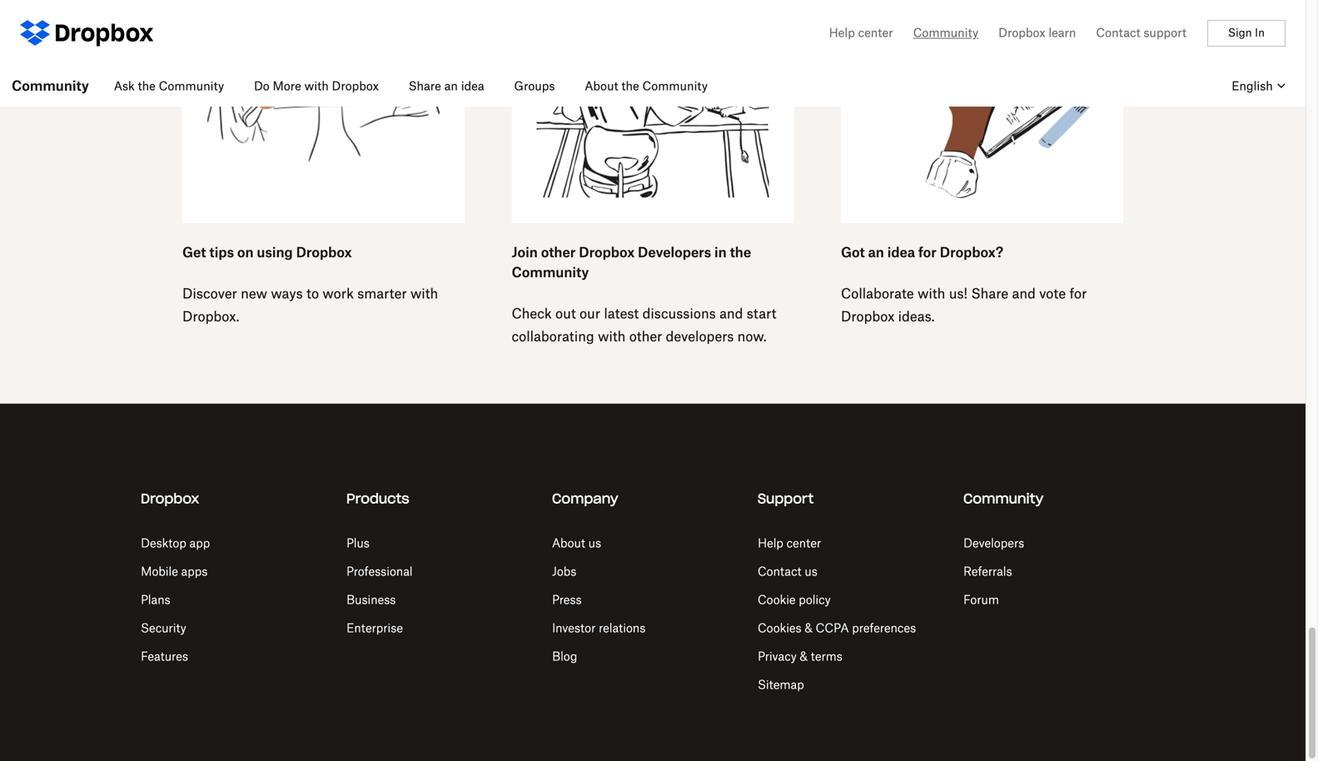 Task type: describe. For each thing, give the bounding box(es) containing it.
business link
[[346, 595, 396, 606]]

and inside check out our latest discussions and start collaborating with other developers now.
[[720, 308, 743, 321]]

products
[[346, 493, 409, 506]]

forum
[[964, 595, 999, 606]]

preferences
[[852, 623, 916, 635]]

blog
[[552, 651, 577, 663]]

contact us
[[758, 566, 818, 578]]

enterprise
[[346, 623, 403, 635]]

new
[[241, 288, 267, 301]]

work
[[323, 288, 354, 301]]

start
[[747, 308, 777, 321]]

cookie policy link
[[758, 595, 831, 606]]

hands write note on post-it atop open book with highlighted text image
[[841, 0, 1123, 223]]

enterprise link
[[346, 623, 403, 635]]

to
[[306, 288, 319, 301]]

support
[[758, 493, 814, 506]]

plus link
[[346, 538, 370, 550]]

collaborate with us! share and vote for dropbox ideas.
[[841, 288, 1087, 324]]

& for cookies
[[805, 623, 813, 635]]

sitemap link
[[758, 680, 804, 691]]

groups link
[[501, 67, 568, 107]]

security link
[[141, 623, 186, 635]]

other inside check out our latest discussions and start collaborating with other developers now.
[[629, 331, 662, 344]]

plans link
[[141, 595, 170, 606]]

dropbox inside join other dropbox developers in the community
[[579, 247, 635, 260]]

with inside collaborate with us! share and vote for dropbox ideas.
[[918, 288, 946, 301]]

the for about
[[622, 81, 639, 92]]

mobile apps link
[[141, 566, 208, 578]]

1 horizontal spatial developers
[[964, 538, 1025, 550]]

discover
[[182, 288, 237, 301]]

0 vertical spatial community link
[[913, 23, 979, 43]]

got
[[841, 247, 865, 260]]

now.
[[738, 331, 767, 344]]

the inside join other dropbox developers in the community
[[730, 247, 751, 260]]

cookies & ccpa preferences
[[758, 623, 916, 635]]

cookies
[[758, 623, 802, 635]]

privacy & terms
[[758, 651, 843, 663]]

& for privacy
[[800, 651, 808, 663]]

about the community link
[[572, 67, 721, 107]]

dropbox learn
[[999, 27, 1076, 39]]

ccpa
[[816, 623, 849, 635]]

ask the community link
[[101, 67, 237, 107]]

contact for contact support
[[1096, 27, 1141, 39]]

collaborate
[[841, 288, 914, 301]]

referrals link
[[964, 566, 1012, 578]]

desktop app
[[141, 538, 210, 550]]

forum link
[[964, 595, 999, 606]]

discover new ways to work smarter with dropbox.
[[182, 288, 438, 324]]

help for community
[[829, 27, 855, 39]]

in
[[715, 247, 727, 260]]

developers inside join other dropbox developers in the community
[[638, 247, 711, 260]]

relations
[[599, 623, 646, 635]]

dropbox inside collaborate with us! share and vote for dropbox ideas.
[[841, 311, 895, 324]]

dropbox.
[[182, 311, 239, 324]]

dropbox up desktop app link
[[141, 493, 199, 506]]

collaborating
[[512, 331, 594, 344]]

in
[[1255, 28, 1265, 39]]

mobile
[[141, 566, 178, 578]]

ideas.
[[898, 311, 935, 324]]

about us
[[552, 538, 601, 550]]

us for about us
[[588, 538, 601, 550]]

about the community
[[585, 81, 708, 92]]

jobs link
[[552, 566, 577, 578]]

dropbox?
[[940, 247, 1004, 260]]

cookie
[[758, 595, 796, 606]]

1 vertical spatial community link
[[0, 67, 101, 107]]

help center for community
[[829, 27, 893, 39]]

dropbox learn link
[[999, 23, 1076, 43]]

do more with dropbox
[[254, 81, 379, 92]]

plans
[[141, 595, 170, 606]]

join
[[512, 247, 538, 260]]

vote
[[1040, 288, 1066, 301]]

professional
[[346, 566, 413, 578]]

get tips on using dropbox
[[182, 247, 352, 260]]

features link
[[141, 651, 188, 663]]

more
[[273, 81, 301, 92]]

investor relations link
[[552, 623, 646, 635]]

ask the community
[[114, 81, 224, 92]]

center for contact us
[[787, 538, 821, 550]]

0 horizontal spatial share
[[409, 81, 441, 92]]

center for community
[[858, 27, 893, 39]]

terms
[[811, 651, 843, 663]]

english
[[1232, 81, 1273, 92]]

ways
[[271, 288, 303, 301]]

discussions
[[643, 308, 716, 321]]

idea for share
[[461, 81, 484, 92]]

investor relations
[[552, 623, 646, 635]]

join other dropbox developers in the community
[[512, 247, 751, 280]]

tips
[[209, 247, 234, 260]]



Task type: vqa. For each thing, say whether or not it's contained in the screenshot.
bottommost Share
yes



Task type: locate. For each thing, give the bounding box(es) containing it.
with inside do more with dropbox link
[[304, 81, 329, 92]]

0 horizontal spatial help center link
[[758, 538, 821, 550]]

support
[[1144, 27, 1187, 39]]

with
[[304, 81, 329, 92], [411, 288, 438, 301], [918, 288, 946, 301], [598, 331, 626, 344]]

about us link
[[552, 538, 601, 550]]

0 vertical spatial contact
[[1096, 27, 1141, 39]]

for left dropbox?
[[919, 247, 937, 260]]

dropbox right more
[[332, 81, 379, 92]]

the inside about the community link
[[622, 81, 639, 92]]

help center link for contact us
[[758, 538, 821, 550]]

and left vote
[[1012, 288, 1036, 301]]

with inside check out our latest discussions and start collaborating with other developers now.
[[598, 331, 626, 344]]

other inside join other dropbox developers in the community
[[541, 247, 576, 260]]

0 horizontal spatial help center
[[758, 538, 821, 550]]

investor
[[552, 623, 596, 635]]

women sit at table. woman with brown hair and dark skin speaks and gestures. woman with brown hair and medium skin listens image
[[182, 0, 465, 223]]

1 horizontal spatial help
[[829, 27, 855, 39]]

0 horizontal spatial idea
[[461, 81, 484, 92]]

contact inside contact support link
[[1096, 27, 1141, 39]]

1 vertical spatial an
[[868, 247, 884, 260]]

apps
[[181, 566, 208, 578]]

contact left the support
[[1096, 27, 1141, 39]]

our
[[580, 308, 601, 321]]

0 horizontal spatial for
[[919, 247, 937, 260]]

professional link
[[346, 566, 413, 578]]

help center link
[[829, 23, 893, 43], [758, 538, 821, 550]]

0 vertical spatial &
[[805, 623, 813, 635]]

help
[[829, 27, 855, 39], [758, 538, 784, 550]]

share an idea
[[409, 81, 484, 92]]

1 horizontal spatial for
[[1070, 288, 1087, 301]]

developers link
[[964, 538, 1025, 550]]

about right groups
[[585, 81, 618, 92]]

and inside collaborate with us! share and vote for dropbox ideas.
[[1012, 288, 1036, 301]]

1 vertical spatial help center
[[758, 538, 821, 550]]

2 horizontal spatial the
[[730, 247, 751, 260]]

do more with dropbox link
[[241, 67, 392, 107]]

dropbox inside 'link'
[[999, 27, 1046, 39]]

latest
[[604, 308, 639, 321]]

1 vertical spatial center
[[787, 538, 821, 550]]

developers left "in"
[[638, 247, 711, 260]]

center
[[858, 27, 893, 39], [787, 538, 821, 550]]

0 horizontal spatial other
[[541, 247, 576, 260]]

help center for contact us
[[758, 538, 821, 550]]

0 vertical spatial share
[[409, 81, 441, 92]]

app
[[189, 538, 210, 550]]

1 vertical spatial us
[[805, 566, 818, 578]]

policy
[[799, 595, 831, 606]]

0 horizontal spatial community link
[[0, 67, 101, 107]]

features
[[141, 651, 188, 663]]

us!
[[949, 288, 968, 301]]

an for share
[[444, 81, 458, 92]]

about for about us
[[552, 538, 585, 550]]

1 vertical spatial for
[[1070, 288, 1087, 301]]

with right more
[[304, 81, 329, 92]]

0 vertical spatial help
[[829, 27, 855, 39]]

0 vertical spatial us
[[588, 538, 601, 550]]

1 horizontal spatial center
[[858, 27, 893, 39]]

blog link
[[552, 651, 577, 663]]

0 vertical spatial idea
[[461, 81, 484, 92]]

mobile apps
[[141, 566, 208, 578]]

1 vertical spatial &
[[800, 651, 808, 663]]

0 vertical spatial developers
[[638, 247, 711, 260]]

developers up referrals
[[964, 538, 1025, 550]]

company
[[552, 493, 618, 506]]

an
[[444, 81, 458, 92], [868, 247, 884, 260]]

and
[[1012, 288, 1036, 301], [720, 308, 743, 321]]

0 horizontal spatial help
[[758, 538, 784, 550]]

0 horizontal spatial the
[[138, 81, 156, 92]]

& left ccpa
[[805, 623, 813, 635]]

cookies & ccpa preferences link
[[758, 623, 916, 635]]

1 horizontal spatial us
[[805, 566, 818, 578]]

1 vertical spatial help
[[758, 538, 784, 550]]

0 horizontal spatial us
[[588, 538, 601, 550]]

1 horizontal spatial other
[[629, 331, 662, 344]]

0 horizontal spatial developers
[[638, 247, 711, 260]]

share an idea link
[[395, 67, 498, 107]]

security
[[141, 623, 186, 635]]

0 vertical spatial and
[[1012, 288, 1036, 301]]

do
[[254, 81, 270, 92]]

sign in
[[1228, 28, 1265, 39]]

on
[[237, 247, 254, 260]]

1 horizontal spatial community link
[[913, 23, 979, 43]]

about
[[585, 81, 618, 92], [552, 538, 585, 550]]

help for contact us
[[758, 538, 784, 550]]

smarter
[[357, 288, 407, 301]]

out
[[556, 308, 576, 321]]

plus
[[346, 538, 370, 550]]

the for ask
[[138, 81, 156, 92]]

0 vertical spatial for
[[919, 247, 937, 260]]

1 vertical spatial other
[[629, 331, 662, 344]]

jobs
[[552, 566, 577, 578]]

1 horizontal spatial help center link
[[829, 23, 893, 43]]

with down latest
[[598, 331, 626, 344]]

ask
[[114, 81, 135, 92]]

0 vertical spatial other
[[541, 247, 576, 260]]

help center link for community
[[829, 23, 893, 43]]

1 horizontal spatial an
[[868, 247, 884, 260]]

contact support
[[1096, 27, 1187, 39]]

idea up collaborate
[[888, 247, 915, 260]]

for inside collaborate with us! share and vote for dropbox ideas.
[[1070, 288, 1087, 301]]

0 horizontal spatial contact
[[758, 566, 802, 578]]

groups
[[514, 81, 555, 92]]

0 vertical spatial help center link
[[829, 23, 893, 43]]

1 vertical spatial about
[[552, 538, 585, 550]]

other right join
[[541, 247, 576, 260]]

an for got
[[868, 247, 884, 260]]

0 vertical spatial about
[[585, 81, 618, 92]]

contact us link
[[758, 566, 818, 578]]

0 vertical spatial an
[[444, 81, 458, 92]]

idea for got
[[888, 247, 915, 260]]

1 vertical spatial idea
[[888, 247, 915, 260]]

about for about the community
[[585, 81, 618, 92]]

us up policy
[[805, 566, 818, 578]]

sitemap
[[758, 680, 804, 691]]

0 horizontal spatial center
[[787, 538, 821, 550]]

1 horizontal spatial help center
[[829, 27, 893, 39]]

check out our latest discussions and start collaborating with other developers now.
[[512, 308, 777, 344]]

dropbox up to
[[296, 247, 352, 260]]

privacy & terms link
[[758, 651, 843, 663]]

woman with dark skin and brown hair sits at a table with a computer and a cat image
[[512, 0, 794, 223]]

the inside ask the community link
[[138, 81, 156, 92]]

0 vertical spatial center
[[858, 27, 893, 39]]

with right smarter
[[411, 288, 438, 301]]

dropbox down collaborate
[[841, 311, 895, 324]]

dropbox
[[999, 27, 1046, 39], [332, 81, 379, 92], [296, 247, 352, 260], [579, 247, 635, 260], [841, 311, 895, 324], [141, 493, 199, 506]]

learn
[[1049, 27, 1076, 39]]

community inside join other dropbox developers in the community
[[512, 267, 589, 280]]

with inside the discover new ways to work smarter with dropbox.
[[411, 288, 438, 301]]

referrals
[[964, 566, 1012, 578]]

other down latest
[[629, 331, 662, 344]]

contact for contact us
[[758, 566, 802, 578]]

1 horizontal spatial contact
[[1096, 27, 1141, 39]]

about up jobs
[[552, 538, 585, 550]]

about inside about the community link
[[585, 81, 618, 92]]

0 horizontal spatial and
[[720, 308, 743, 321]]

dropbox left learn
[[999, 27, 1046, 39]]

contact
[[1096, 27, 1141, 39], [758, 566, 802, 578]]

1 vertical spatial developers
[[964, 538, 1025, 550]]

0 horizontal spatial an
[[444, 81, 458, 92]]

community
[[913, 27, 979, 39], [12, 80, 89, 93], [159, 81, 224, 92], [643, 81, 708, 92], [512, 267, 589, 280], [964, 493, 1044, 506]]

us
[[588, 538, 601, 550], [805, 566, 818, 578]]

business
[[346, 595, 396, 606]]

for
[[919, 247, 937, 260], [1070, 288, 1087, 301]]

using
[[257, 247, 293, 260]]

share inside collaborate with us! share and vote for dropbox ideas.
[[971, 288, 1009, 301]]

desktop app link
[[141, 538, 210, 550]]

contact up cookie
[[758, 566, 802, 578]]

check
[[512, 308, 552, 321]]

for right vote
[[1070, 288, 1087, 301]]

with left us!
[[918, 288, 946, 301]]

us down company
[[588, 538, 601, 550]]

sign in link
[[1208, 20, 1286, 47]]

contact support link
[[1096, 23, 1187, 43]]

get
[[182, 247, 206, 260]]

help center
[[829, 27, 893, 39], [758, 538, 821, 550]]

us for contact us
[[805, 566, 818, 578]]

got an idea for dropbox?
[[841, 247, 1004, 260]]

& left terms
[[800, 651, 808, 663]]

sign
[[1228, 28, 1252, 39]]

desktop
[[141, 538, 186, 550]]

1 vertical spatial share
[[971, 288, 1009, 301]]

share
[[409, 81, 441, 92], [971, 288, 1009, 301]]

idea left groups
[[461, 81, 484, 92]]

developers
[[666, 331, 734, 344]]

and left start at the right top
[[720, 308, 743, 321]]

1 vertical spatial contact
[[758, 566, 802, 578]]

1 vertical spatial help center link
[[758, 538, 821, 550]]

0 vertical spatial help center
[[829, 27, 893, 39]]

press link
[[552, 595, 582, 606]]

1 horizontal spatial share
[[971, 288, 1009, 301]]

1 horizontal spatial idea
[[888, 247, 915, 260]]

dropbox up latest
[[579, 247, 635, 260]]

1 vertical spatial and
[[720, 308, 743, 321]]

1 horizontal spatial the
[[622, 81, 639, 92]]

1 horizontal spatial and
[[1012, 288, 1036, 301]]



